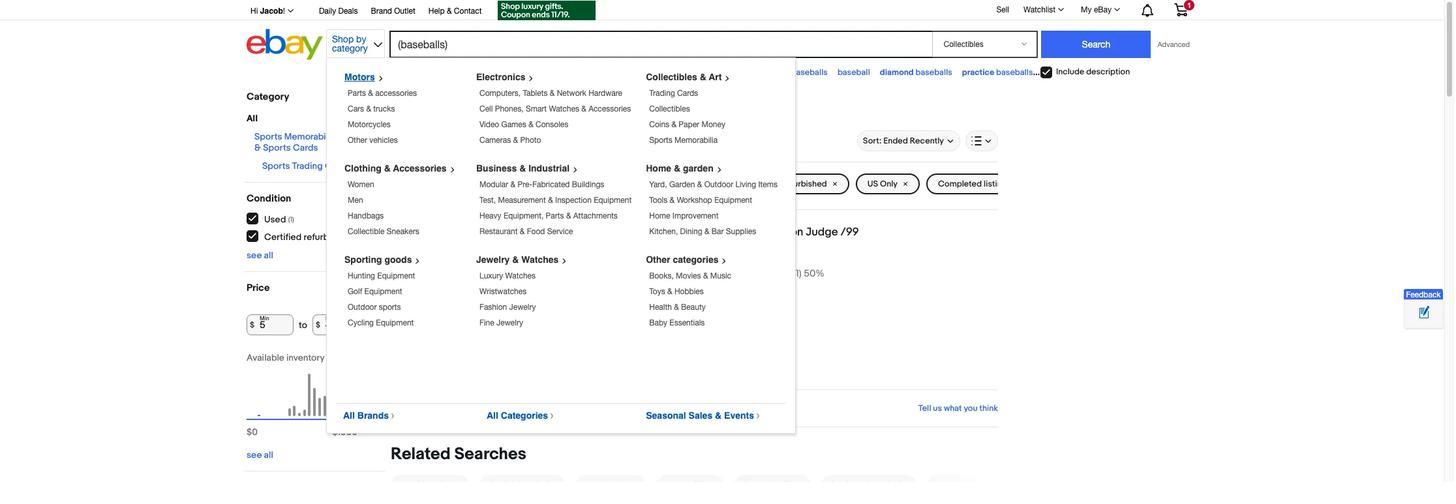 Task type: vqa. For each thing, say whether or not it's contained in the screenshot.
| inside The '$199.99 | 10% Off'
no



Task type: locate. For each thing, give the bounding box(es) containing it.
1 vertical spatial watches
[[522, 255, 559, 265]]

1 vertical spatial see all
[[247, 450, 273, 461]]

1 horizontal spatial baseballs link
[[753, 67, 828, 78]]

see all down 0
[[247, 450, 273, 461]]

0 vertical spatial all
[[264, 250, 273, 261]]

1 vertical spatial certified refurbished link
[[247, 230, 352, 242]]

0 vertical spatial certified refurbished
[[747, 179, 827, 189]]

used down garden
[[686, 179, 706, 189]]

luxury watches link
[[480, 272, 536, 281]]

free returns
[[496, 179, 544, 189]]

0 vertical spatial parts
[[348, 89, 366, 98]]

6 baseballs from the left
[[1077, 67, 1114, 78]]

tools
[[650, 196, 668, 205]]

cards inside trading cards collectibles coins & paper money sports memorabilia
[[678, 89, 698, 98]]

1 horizontal spatial trading
[[650, 89, 675, 98]]

clothing
[[345, 163, 382, 174]]

leather
[[497, 67, 524, 78]]

watches
[[549, 104, 580, 114], [522, 255, 559, 265], [506, 272, 536, 281]]

0 vertical spatial watches
[[549, 104, 580, 114]]

parts down test, measurement & inspection equipment link
[[546, 211, 564, 221]]

1 vertical spatial shop
[[356, 131, 378, 142]]

test, measurement & inspection equipment link
[[480, 196, 632, 205]]

jewelry down fashion jewelry link at the bottom left
[[497, 319, 523, 328]]

topps
[[594, 226, 625, 239]]

movies
[[676, 272, 701, 281]]

1 vertical spatial 1
[[391, 102, 394, 115]]

2 see all button from the top
[[247, 450, 273, 461]]

0 vertical spatial 1
[[1188, 1, 1192, 9]]

outdoor up tools & workshop equipment link
[[705, 180, 734, 189]]

2 vertical spatial watches
[[506, 272, 536, 281]]

sports down coins
[[650, 136, 673, 145]]

1 vertical spatial refurbished
[[304, 231, 352, 242]]

0 vertical spatial see all button
[[247, 250, 273, 261]]

books, movies & music link
[[650, 272, 732, 281]]

(1) for used
[[288, 215, 294, 224]]

restaurant & food service link
[[480, 227, 573, 236]]

all down category
[[247, 113, 258, 124]]

sports up condition
[[262, 161, 290, 172]]

aaron
[[774, 226, 804, 239]]

2 baseballs from the left
[[526, 67, 562, 78]]

all categories
[[487, 411, 548, 421]]

0 vertical spatial see all
[[247, 250, 273, 261]]

1 horizontal spatial 1
[[1188, 1, 1192, 9]]

1 vertical spatial outdoor
[[348, 303, 377, 312]]

0 vertical spatial collectibles
[[646, 72, 698, 82]]

2
[[717, 226, 723, 239]]

1 horizontal spatial certified
[[747, 179, 781, 189]]

1 vertical spatial home
[[650, 211, 671, 221]]

baseballs left baseball link
[[791, 67, 828, 78]]

0 horizontal spatial cards
[[293, 142, 318, 153]]

0 horizontal spatial parts
[[348, 89, 366, 98]]

1 vertical spatial accessories
[[393, 163, 447, 174]]

0 vertical spatial other
[[348, 136, 367, 145]]

jewelry
[[476, 255, 510, 265], [509, 303, 536, 312], [497, 319, 523, 328]]

0 vertical spatial (1)
[[288, 215, 294, 224]]

sporting
[[345, 255, 382, 265]]

baseball for glove
[[688, 67, 720, 78]]

certified refurbished up aaron
[[747, 179, 827, 189]]

certified refurbished link
[[735, 174, 850, 195], [247, 230, 352, 242]]

2 baseballs link from the left
[[753, 67, 828, 78]]

baby essentials link
[[650, 319, 705, 328]]

deals
[[338, 7, 358, 16]]

brand outlet link
[[371, 5, 416, 19]]

1 horizontal spatial (1)
[[794, 268, 802, 280]]

$40.00
[[618, 179, 646, 189]]

sports
[[379, 303, 401, 312]]

ended
[[884, 136, 908, 146]]

2 baseball from the left
[[688, 67, 720, 78]]

pre-
[[518, 180, 533, 189]]

& right clothing
[[384, 163, 391, 174]]

1 vertical spatial see
[[247, 450, 262, 461]]

1 vertical spatial see all button
[[247, 450, 273, 461]]

to inside related searches main content
[[609, 179, 616, 189]]

1 inside related searches main content
[[391, 102, 394, 115]]

to left "maximum value $40" text field
[[299, 319, 307, 331]]

0 horizontal spatial baseballs link
[[430, 67, 487, 78]]

other vehicles link
[[348, 136, 398, 145]]

baseballs link up (baseballs) at the left of the page
[[430, 67, 487, 78]]

cards inside 'sports memorabilia, fan shop & sports cards'
[[293, 142, 318, 153]]

baseballs
[[450, 67, 487, 78], [526, 67, 562, 78], [791, 67, 828, 78], [916, 67, 953, 78], [997, 67, 1034, 78], [1077, 67, 1114, 78]]

see all up the price
[[247, 250, 273, 261]]

0 horizontal spatial (1)
[[288, 215, 294, 224]]

essentials
[[670, 319, 705, 328]]

cards up sports trading card singles link
[[293, 142, 318, 153]]

0 horizontal spatial outdoor
[[348, 303, 377, 312]]

shop down motorcycles
[[356, 131, 378, 142]]

1 vertical spatial (1)
[[794, 268, 802, 280]]

1 vertical spatial used
[[264, 214, 286, 225]]

& right toys
[[668, 287, 673, 296]]

home inside yard, garden & outdoor living items tools & workshop equipment home improvement kitchen, dining & bar supplies
[[650, 211, 671, 221]]

graph of available inventory between $5.0 and $40.0 image
[[247, 352, 358, 444]]

collectibles up trading cards link
[[646, 72, 698, 82]]

& right it
[[513, 136, 518, 145]]

2 all from the top
[[264, 450, 273, 461]]

used for used (1)
[[264, 214, 286, 225]]

tablets
[[523, 89, 548, 98]]

1 horizontal spatial certified refurbished link
[[735, 174, 850, 195]]

paper
[[679, 120, 700, 129]]

0 horizontal spatial trading
[[292, 161, 323, 172]]

all up 1000
[[343, 411, 355, 421]]

completed listings
[[939, 179, 1012, 189]]

see up the price
[[247, 250, 262, 261]]

1 baseball from the left
[[631, 67, 663, 78]]

2 vertical spatial jewelry
[[497, 319, 523, 328]]

1 result for (baseballs)
[[391, 102, 487, 115]]

& left bar
[[705, 227, 710, 236]]

equipment down living
[[715, 196, 753, 205]]

1 for 1
[[1188, 1, 1192, 9]]

electronics
[[476, 72, 526, 82]]

outdoor up the cycling
[[348, 303, 377, 312]]

collectibles down trading cards link
[[650, 104, 690, 114]]

shop left by
[[332, 34, 354, 44]]

refurbished inside related searches main content
[[783, 179, 827, 189]]

women
[[348, 180, 374, 189]]

yard,
[[650, 180, 667, 189]]

sports down category
[[255, 131, 282, 142]]

golf equipment link
[[348, 287, 402, 296]]

0 horizontal spatial all
[[247, 113, 258, 124]]

1 horizontal spatial other
[[646, 255, 671, 265]]

home & garden link
[[646, 163, 728, 174]]

bat
[[665, 67, 678, 78]]

1 horizontal spatial parts
[[546, 211, 564, 221]]

other up books,
[[646, 255, 671, 265]]

baseball left bat at the left top of the page
[[631, 67, 663, 78]]

refurbished right items
[[783, 179, 827, 189]]

used inside related searches main content
[[686, 179, 706, 189]]

& inside 'sports memorabilia, fan shop & sports cards'
[[255, 142, 261, 153]]

0 vertical spatial accessories
[[589, 104, 631, 114]]

men link
[[348, 196, 363, 205]]

(1) inside "used (1)"
[[288, 215, 294, 224]]

consoles
[[536, 120, 569, 129]]

blue
[[726, 226, 748, 239]]

1 horizontal spatial baseball
[[688, 67, 720, 78]]

0 vertical spatial to
[[609, 179, 616, 189]]

certified down "used (1)"
[[264, 231, 302, 242]]

0 horizontal spatial refurbished
[[304, 231, 352, 242]]

0 vertical spatial certified refurbished link
[[735, 174, 850, 195]]

home up yard,
[[646, 163, 672, 174]]

see all button for price
[[247, 450, 273, 461]]

hobbies
[[675, 287, 704, 296]]

used
[[686, 179, 706, 189], [264, 214, 286, 225]]

sales
[[689, 411, 713, 421]]

all for all
[[247, 113, 258, 124]]

$5.00
[[585, 179, 607, 189]]

1 vertical spatial cards
[[293, 142, 318, 153]]

baseballs for diamond baseballs
[[916, 67, 953, 78]]

1 vertical spatial other
[[646, 255, 671, 265]]

0 vertical spatial jewelry
[[476, 255, 510, 265]]

home improvement link
[[650, 211, 719, 221]]

outdoor sports link
[[348, 303, 401, 312]]

trading
[[650, 89, 675, 98], [292, 161, 323, 172]]

home
[[646, 163, 672, 174], [650, 211, 671, 221]]

contact
[[454, 7, 482, 16]]

1 horizontal spatial certified refurbished
[[747, 179, 827, 189]]

0 horizontal spatial used
[[264, 214, 286, 225]]

inventory
[[286, 352, 325, 364]]

see all for price
[[247, 450, 273, 461]]

1 see all from the top
[[247, 250, 273, 261]]

jewelry up luxury
[[476, 255, 510, 265]]

0 horizontal spatial 1
[[391, 102, 394, 115]]

& right "tools"
[[670, 196, 675, 205]]

beauty
[[681, 303, 706, 312]]

certified
[[747, 179, 781, 189], [264, 231, 302, 242]]

accessories down hardware
[[589, 104, 631, 114]]

baseball left glove
[[688, 67, 720, 78]]

& inside account navigation
[[447, 7, 452, 16]]

jacob
[[260, 6, 283, 16]]

(1) down condition
[[288, 215, 294, 224]]

1 horizontal spatial used
[[686, 179, 706, 189]]

all for all brands
[[343, 411, 355, 421]]

1 down accessories
[[391, 102, 394, 115]]

accessories
[[589, 104, 631, 114], [393, 163, 447, 174]]

1 see all button from the top
[[247, 250, 273, 261]]

see down 0
[[247, 450, 262, 461]]

50%
[[804, 268, 825, 280]]

1 horizontal spatial shop
[[356, 131, 378, 142]]

all for all categories
[[487, 411, 499, 421]]

1 vertical spatial jewelry
[[509, 303, 536, 312]]

certified refurbished link up aaron
[[735, 174, 850, 195]]

trading inside trading cards collectibles coins & paper money sports memorabilia
[[650, 89, 675, 98]]

1 up advanced link
[[1188, 1, 1192, 9]]

& down inspection
[[566, 211, 571, 221]]

baseballs right practice
[[997, 67, 1034, 78]]

1 vertical spatial collectibles
[[650, 104, 690, 114]]

baseballs for rawlings baseballs
[[1077, 67, 1114, 78]]

home down "tools"
[[650, 211, 671, 221]]

2 horizontal spatial baseball
[[838, 67, 871, 78]]

5 baseballs from the left
[[997, 67, 1034, 78]]

refurbished down condition dropdown button
[[304, 231, 352, 242]]

certified refurbished inside related searches main content
[[747, 179, 827, 189]]

trading up collectibles link
[[650, 89, 675, 98]]

parts
[[348, 89, 366, 98], [546, 211, 564, 221]]

cards down collectibles & art link
[[678, 89, 698, 98]]

1 horizontal spatial to
[[609, 179, 616, 189]]

search
[[562, 104, 587, 114]]

jewelry down wristwatches
[[509, 303, 536, 312]]

4 baseballs from the left
[[916, 67, 953, 78]]

0 vertical spatial used
[[686, 179, 706, 189]]

1 horizontal spatial refurbished
[[783, 179, 827, 189]]

& up garden
[[674, 163, 681, 174]]

baseballs right rawlings
[[1077, 67, 1114, 78]]

0 horizontal spatial shop
[[332, 34, 354, 44]]

cards
[[678, 89, 698, 98], [293, 142, 318, 153]]

us
[[868, 179, 879, 189]]

see all button down 0
[[247, 450, 273, 461]]

0 vertical spatial shop
[[332, 34, 354, 44]]

to right $5.00
[[609, 179, 616, 189]]

cameras & photo link
[[480, 136, 541, 145]]

supplies
[[726, 227, 757, 236]]

trucks
[[374, 104, 395, 114]]

1 all from the top
[[264, 250, 273, 261]]

0 vertical spatial refurbished
[[783, 179, 827, 189]]

parts up cars
[[348, 89, 366, 98]]

certified up #43
[[747, 179, 781, 189]]

0 horizontal spatial to
[[299, 319, 307, 331]]

baseball for bat
[[631, 67, 663, 78]]

baseballs up computers, tablets & network hardware link
[[526, 67, 562, 78]]

Maximum value $40 text field
[[313, 315, 360, 335]]

1 horizontal spatial all
[[343, 411, 355, 421]]

None submit
[[1042, 31, 1152, 58]]

2 see from the top
[[247, 450, 262, 461]]

hunting equipment golf equipment outdoor sports cycling equipment
[[348, 272, 415, 328]]

& up photo
[[529, 120, 534, 129]]

2 horizontal spatial all
[[487, 411, 499, 421]]

equipment down $5.00 to $40.00
[[594, 196, 632, 205]]

1 horizontal spatial accessories
[[589, 104, 631, 114]]

business & industrial
[[476, 163, 570, 174]]

jewelry & watches
[[476, 255, 559, 265]]

Minimum value $5 text field
[[247, 315, 294, 335]]

certified refurbished link down "used (1)"
[[247, 230, 352, 242]]

certified refurbished down "used (1)"
[[264, 231, 352, 242]]

(1) left 50%
[[794, 268, 802, 280]]

1 horizontal spatial cards
[[678, 89, 698, 98]]

baseballs link right glove
[[753, 67, 828, 78]]

0 horizontal spatial certified refurbished link
[[247, 230, 352, 242]]

fine
[[480, 319, 495, 328]]

smart
[[526, 104, 547, 114]]

seasonal
[[646, 411, 686, 421]]

0 vertical spatial trading
[[650, 89, 675, 98]]

computers, tablets & network hardware link
[[480, 89, 623, 98]]

2 see all from the top
[[247, 450, 273, 461]]

banner
[[243, 0, 1198, 434]]

accessories down the vehicles
[[393, 163, 447, 174]]

joschen_27 (1) 50%
[[741, 268, 825, 280]]

baseballs for leather baseballs
[[526, 67, 562, 78]]

watches inside the computers, tablets & network hardware cell phones, smart watches & accessories video games & consoles cameras & photo
[[549, 104, 580, 114]]

used down condition
[[264, 214, 286, 225]]

trading down sports memorabilia, fan shop & sports cards link
[[292, 161, 323, 172]]

all left categories
[[487, 411, 499, 421]]

0 vertical spatial outdoor
[[705, 180, 734, 189]]

& right coins
[[672, 120, 677, 129]]

baseballs right diamond
[[916, 67, 953, 78]]

1 vertical spatial all
[[264, 450, 273, 461]]

0 horizontal spatial other
[[348, 136, 367, 145]]

other down motorcycles
[[348, 136, 367, 145]]

music
[[711, 272, 732, 281]]

& right help
[[447, 7, 452, 16]]

!
[[283, 7, 285, 16]]

you
[[964, 403, 978, 414]]

1 vertical spatial certified
[[264, 231, 302, 242]]

(1) inside related searches main content
[[794, 268, 802, 280]]

baseball left diamond
[[838, 67, 871, 78]]

measurement
[[498, 196, 546, 205]]

0 vertical spatial cards
[[678, 89, 698, 98]]

1 horizontal spatial outdoor
[[705, 180, 734, 189]]

1 see from the top
[[247, 250, 262, 261]]

all
[[264, 250, 273, 261], [264, 450, 273, 461]]

0 horizontal spatial accessories
[[393, 163, 447, 174]]

0 horizontal spatial certified refurbished
[[264, 231, 352, 242]]

& down category
[[255, 142, 261, 153]]

for
[[424, 102, 436, 115]]

1 vertical spatial parts
[[546, 211, 564, 221]]

kitchen, dining & bar supplies link
[[650, 227, 757, 236]]

0 vertical spatial see
[[247, 250, 262, 261]]

shop
[[332, 34, 354, 44], [356, 131, 378, 142]]

0 vertical spatial certified
[[747, 179, 781, 189]]

1 inside account navigation
[[1188, 1, 1192, 9]]

0 horizontal spatial baseball
[[631, 67, 663, 78]]

baseballs up (baseballs) at the left of the page
[[450, 67, 487, 78]]

garden
[[683, 163, 714, 174]]

see all button up the price
[[247, 250, 273, 261]]



Task type: describe. For each thing, give the bounding box(es) containing it.
cars & trucks link
[[348, 104, 395, 114]]

clothing & accessories link
[[345, 163, 461, 174]]

related searches
[[391, 445, 527, 465]]

& down network
[[582, 104, 587, 114]]

2021 topps gold label class 2 blue #43 aaron judge /99 link
[[568, 226, 999, 243]]

free returns link
[[484, 174, 566, 195]]

outdoor inside hunting equipment golf equipment outdoor sports cycling equipment
[[348, 303, 377, 312]]

2021 topps gold label class 2 blue #43 aaron judge /99 heading
[[568, 226, 859, 239]]

price button
[[247, 282, 385, 294]]

books, movies & music toys & hobbies health & beauty baby essentials
[[650, 272, 732, 328]]

shop by category button
[[326, 29, 385, 57]]

tell
[[919, 403, 932, 414]]

video
[[480, 120, 499, 129]]

toys & hobbies link
[[650, 287, 704, 296]]

get the coupon image
[[498, 1, 596, 20]]

equipment down sports
[[376, 319, 414, 328]]

collectible
[[348, 227, 385, 236]]

singles
[[348, 161, 378, 172]]

other inside the parts & accessories cars & trucks motorcycles other vehicles
[[348, 136, 367, 145]]

returns
[[515, 179, 544, 189]]

certified inside related searches main content
[[747, 179, 781, 189]]

sports inside trading cards collectibles coins & paper money sports memorabilia
[[650, 136, 673, 145]]

listing options selector. list view selected. image
[[972, 136, 993, 146]]

& down toys & hobbies link
[[674, 303, 679, 312]]

see all button for condition
[[247, 250, 273, 261]]

categories
[[673, 255, 719, 265]]

clothing & accessories
[[345, 163, 447, 174]]

0 vertical spatial home
[[646, 163, 672, 174]]

#43
[[750, 226, 771, 239]]

category
[[332, 43, 368, 54]]

free
[[496, 179, 513, 189]]

completed
[[939, 179, 982, 189]]

sports memorabilia, fan shop & sports cards
[[255, 131, 378, 153]]

sporting goods link
[[345, 255, 426, 265]]

2021 topps gold label class 2 blue #43 aaron judge /99 image
[[437, 253, 512, 345]]

equipment inside yard, garden & outdoor living items tools & workshop equipment home improvement kitchen, dining & bar supplies
[[715, 196, 753, 205]]

hunting
[[348, 272, 375, 281]]

& right the sales
[[715, 411, 722, 421]]

& up luxury watches link
[[513, 255, 519, 265]]

women men handbags collectible sneakers
[[348, 180, 420, 236]]

accessories
[[375, 89, 417, 98]]

fabricated
[[533, 180, 570, 189]]

jewelry & watches link
[[476, 255, 573, 265]]

cell phones, smart watches & accessories link
[[480, 104, 631, 114]]

all for price
[[264, 450, 273, 461]]

men
[[348, 196, 363, 205]]

& down fabricated
[[548, 196, 553, 205]]

all for condition
[[264, 250, 273, 261]]

include description
[[1057, 67, 1131, 77]]

category
[[247, 91, 289, 103]]

equipment inside modular & pre-fabricated buildings test, measurement & inspection equipment heavy equipment, parts & attachments restaurant & food service
[[594, 196, 632, 205]]

see for price
[[247, 450, 262, 461]]

only
[[880, 179, 898, 189]]

buildings
[[572, 180, 605, 189]]

diamond
[[880, 67, 914, 78]]

shop inside 'sports memorabilia, fan shop & sports cards'
[[356, 131, 378, 142]]

sports trading card singles link
[[262, 161, 378, 172]]

electronics link
[[476, 72, 539, 82]]

wristwatches link
[[480, 287, 527, 296]]

1 vertical spatial to
[[299, 319, 307, 331]]

& up the this
[[550, 89, 555, 98]]

banner containing shop by category
[[243, 0, 1198, 434]]

sort: ended recently button
[[858, 131, 961, 151]]

3 baseballs from the left
[[791, 67, 828, 78]]

equipment down goods
[[377, 272, 415, 281]]

my
[[1082, 5, 1092, 14]]

cars
[[348, 104, 364, 114]]

motors
[[345, 72, 375, 82]]

yard, garden & outdoor living items link
[[650, 180, 778, 189]]

1 vertical spatial trading
[[292, 161, 323, 172]]

authenticity
[[581, 326, 636, 338]]

& up cars & trucks link
[[368, 89, 373, 98]]

1 vertical spatial certified refurbished
[[264, 231, 352, 242]]

completed listings link
[[927, 174, 1034, 195]]

equipment down hunting equipment link
[[365, 287, 402, 296]]

modular & pre-fabricated buildings test, measurement & inspection equipment heavy equipment, parts & attachments restaurant & food service
[[480, 180, 632, 236]]

collectibles link
[[650, 104, 690, 114]]

& right cars
[[366, 104, 371, 114]]

judge
[[806, 226, 839, 239]]

3 baseball from the left
[[838, 67, 871, 78]]

parts inside modular & pre-fabricated buildings test, measurement & inspection equipment heavy equipment, parts & attachments restaurant & food service
[[546, 211, 564, 221]]

used link
[[674, 174, 729, 195]]

used for used
[[686, 179, 706, 189]]

cycling
[[348, 319, 374, 328]]

accessories inside the computers, tablets & network hardware cell phones, smart watches & accessories video games & consoles cameras & photo
[[589, 104, 631, 114]]

parts & accessories cars & trucks motorcycles other vehicles
[[348, 89, 417, 145]]

daily
[[319, 7, 336, 16]]

business & industrial link
[[476, 163, 584, 174]]

brands
[[358, 411, 389, 421]]

trading cards link
[[650, 89, 698, 98]]

shop inside shop by category
[[332, 34, 354, 44]]

ebay
[[1094, 5, 1112, 14]]

1 for 1 result for (baseballs)
[[391, 102, 394, 115]]

(1) for joschen_27
[[794, 268, 802, 280]]

workshop
[[677, 196, 713, 205]]

watches inside luxury watches wristwatches fashion jewelry fine jewelry
[[506, 272, 536, 281]]

see for condition
[[247, 250, 262, 261]]

& up free returns
[[520, 163, 526, 174]]

& left food at the left of the page
[[520, 227, 525, 236]]

baseballs for practice baseballs
[[997, 67, 1034, 78]]

label
[[656, 226, 683, 239]]

$ 1000
[[332, 427, 358, 438]]

collectibles inside trading cards collectibles coins & paper money sports memorabilia
[[650, 104, 690, 114]]

tell us what you think
[[919, 403, 999, 414]]

now
[[506, 136, 523, 146]]

outdoor inside yard, garden & outdoor living items tools & workshop equipment home improvement kitchen, dining & bar supplies
[[705, 180, 734, 189]]

& left the music
[[704, 272, 708, 281]]

see all for condition
[[247, 250, 273, 261]]

save
[[524, 104, 543, 114]]

other categories link
[[646, 255, 733, 265]]

1 baseballs link from the left
[[430, 67, 487, 78]]

recently
[[910, 136, 944, 146]]

art
[[709, 72, 722, 82]]

network
[[557, 89, 587, 98]]

related
[[391, 445, 451, 465]]

0 horizontal spatial certified
[[264, 231, 302, 242]]

related searches main content
[[391, 85, 1035, 482]]

motorcycles link
[[348, 120, 391, 129]]

$5.00 to $40.00 link
[[573, 174, 668, 195]]

sports up sports trading card singles link
[[263, 142, 291, 153]]

authenticity guarantee
[[581, 326, 685, 338]]

help
[[429, 7, 445, 16]]

Search for anything text field
[[392, 32, 930, 57]]

diamond baseballs
[[880, 67, 953, 78]]

health & beauty link
[[650, 303, 706, 312]]

think
[[980, 403, 999, 414]]

service
[[547, 227, 573, 236]]

account navigation
[[243, 0, 1198, 22]]

vehicles
[[370, 136, 398, 145]]

feedback
[[1407, 291, 1442, 300]]

parts inside the parts & accessories cars & trucks motorcycles other vehicles
[[348, 89, 366, 98]]

food
[[527, 227, 545, 236]]

buy
[[484, 136, 498, 146]]

fashion jewelry link
[[480, 303, 536, 312]]

& up tools & workshop equipment link
[[698, 180, 703, 189]]

rawlings
[[1043, 67, 1075, 78]]

brand outlet
[[371, 7, 416, 16]]

sports trading card singles
[[262, 161, 378, 172]]

tools & workshop equipment link
[[650, 196, 753, 205]]

& left pre-
[[511, 180, 516, 189]]

& inside trading cards collectibles coins & paper money sports memorabilia
[[672, 120, 677, 129]]

brand
[[371, 7, 392, 16]]

gold
[[628, 226, 653, 239]]

save this search
[[524, 104, 587, 114]]

1 baseballs from the left
[[450, 67, 487, 78]]

Authenticity Guarantee text field
[[568, 325, 685, 339]]

& left art
[[700, 72, 707, 82]]

motors link
[[345, 72, 389, 82]]

1 link
[[1167, 0, 1196, 19]]



